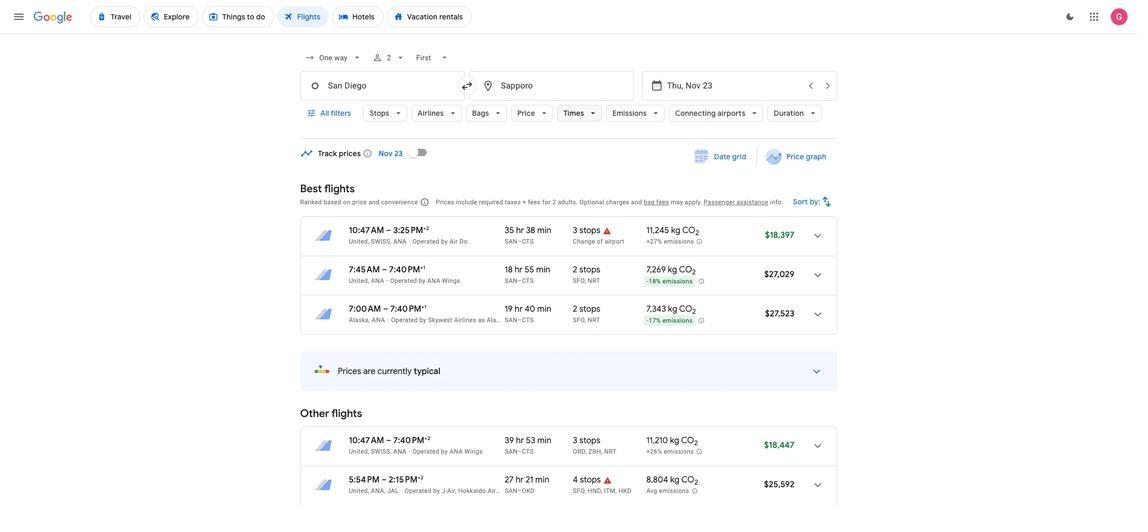 Task type: vqa. For each thing, say whether or not it's contained in the screenshot.
Total duration 5 hr 21 min. element
no



Task type: locate. For each thing, give the bounding box(es) containing it.
1 united, swiss, ana from the top
[[349, 238, 407, 245]]

25592 US dollars text field
[[764, 480, 795, 490]]

hr left 21
[[516, 475, 524, 486]]

2 10:47 am from the top
[[349, 436, 384, 446]]

1 horizontal spatial price
[[787, 152, 805, 162]]

2 vertical spatial 7:40 pm
[[393, 436, 425, 446]]

7:40 pm down arrival time: 7:40 pm on  friday, november 24. text box
[[390, 304, 422, 315]]

kg up '-17% emissions'
[[668, 304, 678, 315]]

min inside 35 hr 38 min san – cts
[[537, 226, 552, 236]]

connecting airports button
[[669, 101, 764, 126]]

sfo , hnd , itm , hkd
[[573, 488, 632, 495]]

1 sfo from the top
[[573, 277, 585, 285]]

prices
[[436, 199, 454, 206], [338, 367, 361, 377]]

2 stops flight. element
[[573, 265, 601, 277], [573, 304, 601, 316]]

2 vertical spatial wings
[[465, 448, 483, 456]]

emissions down 7,343 kg co 2
[[663, 317, 693, 325]]

min right 55
[[536, 265, 550, 275]]

0 vertical spatial swiss,
[[371, 238, 392, 245]]

kg inside 11,210 kg co 2
[[670, 436, 679, 446]]

san for 35
[[505, 238, 518, 245]]

0 vertical spatial prices
[[436, 199, 454, 206]]

4 stops
[[573, 475, 601, 486]]

3 stops ord , zrh , nrt
[[573, 436, 617, 456]]

san down 27
[[505, 488, 518, 495]]

0 horizontal spatial price
[[518, 109, 535, 118]]

united, ana
[[349, 277, 384, 285]]

1 vertical spatial 3 stops flight. element
[[573, 436, 601, 448]]

emissions down 11,245 kg co 2
[[664, 238, 694, 246]]

7:40 pm
[[389, 265, 420, 275], [390, 304, 422, 315], [393, 436, 425, 446]]

+ inside 10:47 am – 7:40 pm + 2
[[425, 435, 428, 442]]

cts down 38
[[522, 238, 534, 245]]

0 horizontal spatial airlines
[[418, 109, 444, 118]]

operated by skywest airlines as alaska skywest, ana wings
[[391, 317, 570, 324]]

1 united, from the top
[[349, 238, 369, 245]]

san inside '18 hr 55 min san – cts'
[[505, 277, 518, 285]]

– inside 5:54 pm – 2:15 pm + 2
[[382, 475, 387, 486]]

1 down operated by air do
[[423, 264, 425, 271]]

1 for 7:00 am
[[424, 304, 427, 310]]

None text field
[[300, 71, 465, 101], [469, 71, 634, 101], [300, 71, 465, 101], [469, 71, 634, 101]]

19 hr 40 min san – cts
[[505, 304, 551, 324]]

7:45 am
[[349, 265, 380, 275]]

1 swiss, from the top
[[371, 238, 392, 245]]

0 vertical spatial flights
[[324, 182, 355, 196]]

$18,447
[[765, 441, 795, 451]]

cts for 40
[[522, 317, 534, 324]]

cts down '40'
[[522, 317, 534, 324]]

bags button
[[466, 101, 507, 126]]

7:40 pm up "arrival time: 2:15 pm on  saturday, november 25." text field on the bottom left
[[393, 436, 425, 446]]

stops for 18 hr 55 min
[[580, 265, 601, 275]]

2 horizontal spatial wings
[[552, 317, 570, 324]]

2 stops sfo , nrt
[[573, 265, 601, 285], [573, 304, 601, 324]]

2 inside 11,210 kg co 2
[[694, 439, 698, 448]]

2 inside 10:47 am – 7:40 pm + 2
[[428, 435, 431, 442]]

cts for 55
[[522, 277, 534, 285]]

2 stops sfo , nrt down layover (1 of 2) is a 1 hr 35 min layover at san francisco international airport in san francisco. layover (2 of 2) is a 2 hr 35 min layover at narita international airport in tokyo. element
[[573, 304, 601, 324]]

min right 21
[[535, 475, 550, 486]]

0 vertical spatial -
[[647, 278, 649, 285]]

min inside 39 hr 53 min san – cts
[[537, 436, 552, 446]]

co inside 11,245 kg co 2
[[682, 226, 696, 236]]

co
[[682, 226, 696, 236], [679, 265, 692, 275], [679, 304, 693, 315], [681, 436, 694, 446], [682, 475, 695, 486]]

ana down total duration 19 hr 40 min. element
[[537, 317, 550, 324]]

min right '40'
[[537, 304, 551, 315]]

san inside 27 hr 21 min san – okd
[[505, 488, 518, 495]]

san for 39
[[505, 448, 518, 456]]

price
[[352, 199, 367, 206]]

53
[[526, 436, 535, 446]]

+ inside 7:00 am – 7:40 pm + 1
[[422, 304, 424, 310]]

10:47 am for 7:40 pm
[[349, 436, 384, 446]]

kg inside '7,269 kg co 2'
[[668, 265, 677, 275]]

swiss, down 10:47 am – 3:25 pm + 2
[[371, 238, 392, 245]]

total duration 35 hr 38 min. element
[[505, 226, 573, 238]]

flights for best flights
[[324, 182, 355, 196]]

operated by ana wings down the "arrival time: 7:40 pm on  saturday, november 25." text field
[[413, 448, 483, 456]]

3
[[573, 226, 578, 236], [573, 436, 578, 446]]

emissions down 11,210 kg co 2
[[664, 448, 694, 456]]

san down 35
[[505, 238, 518, 245]]

1 horizontal spatial fees
[[657, 199, 669, 206]]

co for 8,804
[[682, 475, 695, 486]]

1 vertical spatial -
[[647, 317, 649, 325]]

3 stops flight. element
[[573, 226, 601, 238], [573, 436, 601, 448]]

co up avg emissions
[[682, 475, 695, 486]]

-
[[647, 278, 649, 285], [647, 317, 649, 325]]

1 vertical spatial 2 stops sfo , nrt
[[573, 304, 601, 324]]

2 vertical spatial nrt
[[604, 448, 617, 456]]

1
[[423, 264, 425, 271], [424, 304, 427, 310]]

hr inside 39 hr 53 min san – cts
[[516, 436, 524, 446]]

8,804 kg co 2
[[647, 475, 698, 487]]

fees right bag
[[657, 199, 669, 206]]

co inside 8,804 kg co 2
[[682, 475, 695, 486]]

0 horizontal spatial air
[[450, 238, 458, 245]]

0 vertical spatial 3
[[573, 226, 578, 236]]

4 united, from the top
[[349, 488, 369, 495]]

1 vertical spatial nrt
[[588, 317, 600, 324]]

operated down "arrival time: 2:15 pm on  saturday, november 25." text field on the bottom left
[[405, 488, 432, 495]]

passenger
[[704, 199, 735, 206]]

None search field
[[300, 45, 837, 139]]

for
[[542, 199, 551, 206]]

ranked
[[300, 199, 322, 206]]

airlines
[[418, 109, 444, 118], [454, 317, 476, 324]]

0 vertical spatial 2 stops flight. element
[[573, 265, 601, 277]]

kg for 11,210
[[670, 436, 679, 446]]

prices include required taxes + fees for 2 adults. optional charges and bag fees may apply. passenger assistance
[[436, 199, 769, 206]]

10:47 am – 7:40 pm + 2
[[349, 435, 431, 446]]

operated down arrival time: 7:40 pm on  friday, november 24. text field
[[391, 317, 418, 324]]

0 vertical spatial airlines
[[418, 109, 444, 118]]

hr inside 35 hr 38 min san – cts
[[516, 226, 524, 236]]

kg inside 7,343 kg co 2
[[668, 304, 678, 315]]

min inside 19 hr 40 min san – cts
[[537, 304, 551, 315]]

by:
[[810, 197, 820, 207]]

learn more about ranking image
[[420, 198, 430, 207]]

1 san from the top
[[505, 238, 518, 245]]

ana up air,
[[450, 448, 463, 456]]

operated for 19
[[391, 317, 418, 324]]

fees left for
[[528, 199, 541, 206]]

1 vertical spatial 7:40 pm
[[390, 304, 422, 315]]

airlines left as at the bottom left
[[454, 317, 476, 324]]

nrt down the change of airport
[[588, 277, 600, 285]]

emissions for 11,210
[[664, 448, 694, 456]]

4 stops flight. element
[[573, 475, 601, 487]]

wings down total duration 19 hr 40 min. element
[[552, 317, 570, 324]]

2 sfo from the top
[[573, 317, 585, 324]]

san inside 35 hr 38 min san – cts
[[505, 238, 518, 245]]

date grid button
[[687, 147, 755, 166]]

3 for 3 stops
[[573, 226, 578, 236]]

flight details. leaves san diego international airport at 10:47 am on thursday, november 23 and arrives at new chitose airport at 3:25 pm on saturday, november 25. image
[[805, 223, 830, 249]]

united, down 10:47 am text field
[[349, 448, 369, 456]]

co for 11,245
[[682, 226, 696, 236]]

kg up +26% emissions
[[670, 436, 679, 446]]

sfo for 19 hr 40 min
[[573, 317, 585, 324]]

nrt right zrh
[[604, 448, 617, 456]]

2 san from the top
[[505, 277, 518, 285]]

total duration 19 hr 40 min. element
[[505, 304, 573, 316]]

alaska
[[487, 317, 507, 324]]

2 2 stops sfo , nrt from the top
[[573, 304, 601, 324]]

price for price
[[518, 109, 535, 118]]

 image
[[386, 277, 388, 285]]

0 vertical spatial nrt
[[588, 277, 600, 285]]

0 vertical spatial united, swiss, ana
[[349, 238, 407, 245]]

cts inside '18 hr 55 min san – cts'
[[522, 277, 534, 285]]

sfo down 4
[[573, 488, 585, 495]]

min for 18 hr 55 min
[[536, 265, 550, 275]]

swiss,
[[371, 238, 392, 245], [371, 448, 392, 456]]

leaves san diego international airport at 7:45 am on thursday, november 23 and arrives at new chitose airport at 7:40 pm on friday, november 24. element
[[349, 264, 425, 275]]

1 cts from the top
[[522, 238, 534, 245]]

operated by ana wings
[[390, 277, 460, 285], [413, 448, 483, 456]]

–
[[386, 226, 391, 236], [518, 238, 522, 245], [382, 265, 387, 275], [518, 277, 522, 285], [383, 304, 388, 315], [518, 317, 522, 324], [386, 436, 391, 446], [518, 448, 522, 456], [382, 475, 387, 486], [518, 488, 522, 495]]

stops up change
[[580, 226, 601, 236]]

1 for 7:45 am
[[423, 264, 425, 271]]

1 down arrival time: 7:40 pm on  friday, november 24. text box
[[424, 304, 427, 310]]

1 3 from the top
[[573, 226, 578, 236]]

3 cts from the top
[[522, 317, 534, 324]]

sfo down change
[[573, 277, 585, 285]]

nrt
[[588, 277, 600, 285], [588, 317, 600, 324], [604, 448, 617, 456]]

co up +27% emissions
[[682, 226, 696, 236]]

1 horizontal spatial prices
[[436, 199, 454, 206]]

price right bags popup button
[[518, 109, 535, 118]]

operated for 35
[[413, 238, 440, 245]]

prices for prices are currently typical
[[338, 367, 361, 377]]

kg up +27% emissions
[[671, 226, 681, 236]]

are
[[363, 367, 376, 377]]

Arrival time: 3:25 PM on  Saturday, November 25. text field
[[393, 225, 429, 236]]

- down the 7,269
[[647, 278, 649, 285]]

track prices
[[318, 149, 361, 158]]

operated down arrival time: 3:25 pm on  saturday, november 25. text box
[[413, 238, 440, 245]]

1 inside 7:00 am – 7:40 pm + 1
[[424, 304, 427, 310]]

united, ana, jal
[[349, 488, 399, 495]]

all filters button
[[300, 101, 359, 126]]

price inside button
[[787, 152, 805, 162]]

stops inside 3 stops ord , zrh , nrt
[[580, 436, 601, 446]]

sort by:
[[793, 197, 820, 207]]

min inside '18 hr 55 min san – cts'
[[536, 265, 550, 275]]

3 united, from the top
[[349, 448, 369, 456]]

stops up layover (1 of 2) is a 2 hr 15 min layover at san francisco international airport in san francisco. layover (2 of 2) is a 2 hr 35 min layover at narita international airport in tokyo. element
[[580, 304, 601, 315]]

united, for 18
[[349, 277, 369, 285]]

flights for other flights
[[332, 407, 362, 421]]

hr right the 19
[[515, 304, 523, 315]]

sfo for 18 hr 55 min
[[573, 277, 585, 285]]

0 vertical spatial 10:47 am
[[349, 226, 384, 236]]

2 - from the top
[[647, 317, 649, 325]]

prices left are
[[338, 367, 361, 377]]

wings up skywest
[[442, 277, 460, 285]]

co up +26% emissions
[[681, 436, 694, 446]]

3 up change
[[573, 226, 578, 236]]

all
[[320, 109, 329, 118]]

3 up ord
[[573, 436, 578, 446]]

min for 19 hr 40 min
[[537, 304, 551, 315]]

united, swiss, ana down 10:47 am text field
[[349, 448, 407, 456]]

4 san from the top
[[505, 448, 518, 456]]

Departure time: 10:47 AM. text field
[[349, 226, 384, 236]]

35 hr 38 min san – cts
[[505, 226, 552, 245]]

10:47 am
[[349, 226, 384, 236], [349, 436, 384, 446]]

co inside 11,210 kg co 2
[[681, 436, 694, 446]]

1 vertical spatial united, swiss, ana
[[349, 448, 407, 456]]

1 fees from the left
[[528, 199, 541, 206]]

hr inside 19 hr 40 min san – cts
[[515, 304, 523, 315]]

1 horizontal spatial and
[[631, 199, 642, 206]]

flights right other
[[332, 407, 362, 421]]

emissions
[[664, 238, 694, 246], [663, 278, 693, 285], [663, 317, 693, 325], [664, 448, 694, 456], [659, 488, 689, 495]]

+ for 18
[[420, 264, 423, 271]]

hr
[[516, 226, 524, 236], [515, 265, 523, 275], [515, 304, 523, 315], [516, 436, 524, 446], [516, 475, 524, 486]]

1 2 stops sfo , nrt from the top
[[573, 265, 601, 285]]

3 sfo from the top
[[573, 488, 585, 495]]

1 vertical spatial 1
[[424, 304, 427, 310]]

0 vertical spatial sfo
[[573, 277, 585, 285]]

3 stops flight. element up ord
[[573, 436, 601, 448]]

7:40 pm inside 10:47 am – 7:40 pm + 2
[[393, 436, 425, 446]]

hr for 19
[[515, 304, 523, 315]]

ana down operated by air do
[[427, 277, 441, 285]]

cts inside 19 hr 40 min san – cts
[[522, 317, 534, 324]]

sfo down total duration 19 hr 40 min. element
[[573, 317, 585, 324]]

operated for 39
[[413, 448, 440, 456]]

1 vertical spatial 10:47 am
[[349, 436, 384, 446]]

1 vertical spatial prices
[[338, 367, 361, 377]]

1 vertical spatial swiss,
[[371, 448, 392, 456]]

– inside 35 hr 38 min san – cts
[[518, 238, 522, 245]]

more details image
[[804, 359, 829, 384]]

2 stops flight. element for 18 hr 55 min
[[573, 265, 601, 277]]

0 vertical spatial price
[[518, 109, 535, 118]]

10:47 am down price
[[349, 226, 384, 236]]

by up 'j-'
[[441, 448, 448, 456]]

cts down 55
[[522, 277, 534, 285]]

total duration 27 hr 21 min. element
[[505, 475, 573, 487]]

10:47 am inside 10:47 am – 7:40 pm + 2
[[349, 436, 384, 446]]

san inside 39 hr 53 min san – cts
[[505, 448, 518, 456]]

-17% emissions
[[647, 317, 693, 325]]

0 horizontal spatial prices
[[338, 367, 361, 377]]

leaves san diego international airport at 5:54 pm on thursday, november 23 and arrives at sapporo okadama airport at 2:15 pm on saturday, november 25. element
[[349, 475, 424, 486]]

5 san from the top
[[505, 488, 518, 495]]

7:40 pm inside '7:45 am – 7:40 pm + 1'
[[389, 265, 420, 275]]

co up '-17% emissions'
[[679, 304, 693, 315]]

kg up -18% emissions
[[668, 265, 677, 275]]

0 vertical spatial 2 stops sfo , nrt
[[573, 265, 601, 285]]

kg for 7,269
[[668, 265, 677, 275]]

san down "39"
[[505, 448, 518, 456]]

min for 27 hr 21 min
[[535, 475, 550, 486]]

stops up layover (1 of 2) is a 1 hr 35 min layover at san francisco international airport in san francisco. layover (2 of 2) is a 2 hr 35 min layover at narita international airport in tokyo. element
[[580, 265, 601, 275]]

1 2 stops flight. element from the top
[[573, 265, 601, 277]]

air left do
[[450, 238, 458, 245]]

7:40 pm up arrival time: 7:40 pm on  friday, november 24. text field
[[389, 265, 420, 275]]

min for 39 hr 53 min
[[537, 436, 552, 446]]

$18,397
[[765, 230, 795, 241]]

hr for 27
[[516, 475, 524, 486]]

5:54 pm – 2:15 pm + 2
[[349, 475, 424, 486]]

times button
[[557, 101, 602, 126]]

by for 35 hr 38 min
[[441, 238, 448, 245]]

stops up hnd
[[580, 475, 601, 486]]

1 inside '7:45 am – 7:40 pm + 1'
[[423, 264, 425, 271]]

min right "53"
[[537, 436, 552, 446]]

operated by j-air, hokkaido air system
[[405, 488, 520, 495]]

operated by ana wings down arrival time: 7:40 pm on  friday, november 24. text box
[[390, 277, 460, 285]]

1 vertical spatial flights
[[332, 407, 362, 421]]

nov
[[379, 149, 393, 158]]

ana,
[[371, 488, 386, 495]]

airlines right stops popup button
[[418, 109, 444, 118]]

2 stops sfo , nrt for 19 hr 40 min
[[573, 304, 601, 324]]

hr right "39"
[[516, 436, 524, 446]]

united, down 7:45 am
[[349, 277, 369, 285]]

kg inside 8,804 kg co 2
[[670, 475, 680, 486]]

air left system
[[488, 488, 496, 495]]

co inside 7,343 kg co 2
[[679, 304, 693, 315]]

co for 7,343
[[679, 304, 693, 315]]

best
[[300, 182, 322, 196]]

2 stops sfo , nrt down change
[[573, 265, 601, 285]]

10:47 am inside 10:47 am – 3:25 pm + 2
[[349, 226, 384, 236]]

price inside popup button
[[518, 109, 535, 118]]

4 cts from the top
[[522, 448, 534, 456]]

1 horizontal spatial air
[[488, 488, 496, 495]]

duration button
[[768, 101, 822, 126]]

wings up "hokkaido"
[[465, 448, 483, 456]]

kg up avg emissions
[[670, 475, 680, 486]]

0 horizontal spatial fees
[[528, 199, 541, 206]]

1 vertical spatial price
[[787, 152, 805, 162]]

co inside '7,269 kg co 2'
[[679, 265, 692, 275]]

2 inside 8,804 kg co 2
[[695, 478, 698, 487]]

and left bag
[[631, 199, 642, 206]]

– inside 39 hr 53 min san – cts
[[518, 448, 522, 456]]

hr inside 27 hr 21 min san – okd
[[516, 475, 524, 486]]

3 inside 3 stops ord , zrh , nrt
[[573, 436, 578, 446]]

5:54 pm
[[349, 475, 380, 486]]

None field
[[300, 48, 366, 67], [412, 48, 454, 67], [300, 48, 366, 67], [412, 48, 454, 67]]

– inside '7:45 am – 7:40 pm + 1'
[[382, 265, 387, 275]]

1 vertical spatial sfo
[[573, 317, 585, 324]]

– inside 7:00 am – 7:40 pm + 1
[[383, 304, 388, 315]]

3 stops flight. element up change
[[573, 226, 601, 238]]

united,
[[349, 238, 369, 245], [349, 277, 369, 285], [349, 448, 369, 456], [349, 488, 369, 495]]

+ inside 5:54 pm – 2:15 pm + 2
[[418, 475, 421, 481]]

and
[[369, 199, 380, 206], [631, 199, 642, 206]]

stops up zrh
[[580, 436, 601, 446]]

operated down the "arrival time: 7:40 pm on  saturday, november 25." text field
[[413, 448, 440, 456]]

emissions down 8,804 kg co 2
[[659, 488, 689, 495]]

alaska,
[[349, 317, 370, 324]]

2 stops flight. element down change
[[573, 265, 601, 277]]

2 cts from the top
[[522, 277, 534, 285]]

1 - from the top
[[647, 278, 649, 285]]

2 2 stops flight. element from the top
[[573, 304, 601, 316]]

0 horizontal spatial and
[[369, 199, 380, 206]]

cts inside 35 hr 38 min san – cts
[[522, 238, 534, 245]]

min inside 27 hr 21 min san – okd
[[535, 475, 550, 486]]

operated
[[413, 238, 440, 245], [390, 277, 417, 285], [391, 317, 418, 324], [413, 448, 440, 456], [405, 488, 432, 495]]

min for 35 hr 38 min
[[537, 226, 552, 236]]

0 vertical spatial 1
[[423, 264, 425, 271]]

0 vertical spatial 7:40 pm
[[389, 265, 420, 275]]

, down layover (1 of 2) is a 1 hr 35 min layover at san francisco international airport in san francisco. layover (2 of 2) is a 2 hr 35 min layover at narita international airport in tokyo. element
[[585, 317, 586, 324]]

flights
[[324, 182, 355, 196], [332, 407, 362, 421]]

united, down 5:54 pm text box
[[349, 488, 369, 495]]

+ for 19
[[422, 304, 424, 310]]

hr inside '18 hr 55 min san – cts'
[[515, 265, 523, 275]]

+ inside 10:47 am – 3:25 pm + 2
[[423, 225, 426, 232]]

connecting
[[675, 109, 716, 118]]

graph
[[806, 152, 827, 162]]

fees
[[528, 199, 541, 206], [657, 199, 669, 206]]

1 3 stops flight. element from the top
[[573, 226, 601, 238]]

other
[[300, 407, 329, 421]]

2 united, from the top
[[349, 277, 369, 285]]

1 and from the left
[[369, 199, 380, 206]]

san inside 19 hr 40 min san – cts
[[505, 317, 518, 324]]

2 swiss, from the top
[[371, 448, 392, 456]]

17%
[[649, 317, 661, 325]]

flight details. leaves san diego international airport at 5:54 pm on thursday, november 23 and arrives at sapporo okadama airport at 2:15 pm on saturday, november 25. image
[[805, 473, 830, 498]]

nrt down layover (1 of 2) is a 1 hr 35 min layover at san francisco international airport in san francisco. layover (2 of 2) is a 2 hr 35 min layover at narita international airport in tokyo. element
[[588, 317, 600, 324]]

1 vertical spatial airlines
[[454, 317, 476, 324]]

cts down "53"
[[522, 448, 534, 456]]

2 3 from the top
[[573, 436, 578, 446]]

min right 38
[[537, 226, 552, 236]]

price left graph
[[787, 152, 805, 162]]

stops
[[370, 109, 389, 118]]

0 horizontal spatial wings
[[442, 277, 460, 285]]

swiss, down leaves san diego international airport at 10:47 am on thursday, november 23 and arrives at new chitose airport at 7:40 pm on saturday, november 25. 'element'
[[371, 448, 392, 456]]

and right price
[[369, 199, 380, 206]]

2 united, swiss, ana from the top
[[349, 448, 407, 456]]

10:47 am up 5:54 pm text box
[[349, 436, 384, 446]]

layover (1 of 4) is a 4 hr 46 min layover at san francisco international airport in san francisco. layover (2 of 4) is a 1 hr 40 min overnight layover at haneda airport in tokyo. layover (3 of 4) is a 4 hr 5 min layover at itami airport in osaka. layover (4 of 4) is a 25 min layover at hakodate airport in hakodate. element
[[573, 487, 641, 496]]

cts inside 39 hr 53 min san – cts
[[522, 448, 534, 456]]

2 inside 2 popup button
[[387, 53, 391, 62]]

39 hr 53 min san – cts
[[505, 436, 552, 456]]

18447 US dollars text field
[[765, 441, 795, 451]]

7:40 pm for 10:47 am
[[393, 436, 425, 446]]

okd
[[522, 488, 535, 495]]

san down the 18
[[505, 277, 518, 285]]

on
[[343, 199, 351, 206]]

air,
[[447, 488, 457, 495]]

7,343
[[647, 304, 666, 315]]

- down 7,343
[[647, 317, 649, 325]]

3 san from the top
[[505, 317, 518, 324]]

kg inside 11,245 kg co 2
[[671, 226, 681, 236]]

main content
[[300, 140, 837, 506]]

1 horizontal spatial airlines
[[454, 317, 476, 324]]

+ inside '7:45 am – 7:40 pm + 1'
[[420, 264, 423, 271]]

, right ord
[[601, 448, 603, 456]]

7:40 pm inside 7:00 am – 7:40 pm + 1
[[390, 304, 422, 315]]

air
[[450, 238, 458, 245], [488, 488, 496, 495]]

1 vertical spatial 3
[[573, 436, 578, 446]]

2 vertical spatial sfo
[[573, 488, 585, 495]]

0 vertical spatial 3 stops flight. element
[[573, 226, 601, 238]]

+27% emissions
[[647, 238, 694, 246]]

united, swiss, ana down 10:47 am text box
[[349, 238, 407, 245]]

1 10:47 am from the top
[[349, 226, 384, 236]]

by left do
[[441, 238, 448, 245]]

1 vertical spatial 2 stops flight. element
[[573, 304, 601, 316]]

2 stops sfo , nrt for 18 hr 55 min
[[573, 265, 601, 285]]

san for 27
[[505, 488, 518, 495]]

airports
[[718, 109, 746, 118]]



Task type: describe. For each thing, give the bounding box(es) containing it.
layover (1 of 2) is a 2 hr 15 min layover at san francisco international airport in san francisco. layover (2 of 2) is a 2 hr 35 min layover at narita international airport in tokyo. element
[[573, 316, 641, 325]]

zrh
[[589, 448, 601, 456]]

ana down 7:00 am – 7:40 pm + 1
[[372, 317, 385, 324]]

, left zrh
[[586, 448, 587, 456]]

Arrival time: 7:40 PM on  Friday, November 24. text field
[[389, 264, 425, 275]]

-18% emissions
[[647, 278, 693, 285]]

- for 7,269
[[647, 278, 649, 285]]

operated for 27
[[405, 488, 432, 495]]

10:47 am – 3:25 pm + 2
[[349, 225, 429, 236]]

optional
[[580, 199, 604, 206]]

3 stops
[[573, 226, 601, 236]]

by down arrival time: 7:40 pm on  friday, november 24. text box
[[419, 277, 426, 285]]

+27%
[[647, 238, 662, 246]]

price button
[[511, 101, 553, 126]]

39
[[505, 436, 514, 446]]

19
[[505, 304, 513, 315]]

+ for 39
[[425, 435, 428, 442]]

grid
[[732, 152, 746, 162]]

connecting airports
[[675, 109, 746, 118]]

– inside 19 hr 40 min san – cts
[[518, 317, 522, 324]]

+ for 35
[[423, 225, 426, 232]]

Departure text field
[[667, 72, 802, 100]]

layover (1 of 2) is a 1 hr 35 min layover at san francisco international airport in san francisco. layover (2 of 2) is a 2 hr 35 min layover at narita international airport in tokyo. element
[[573, 277, 641, 285]]

- for 7,343
[[647, 317, 649, 325]]

apply.
[[685, 199, 702, 206]]

emissions for 8,804
[[659, 488, 689, 495]]

2 inside 5:54 pm – 2:15 pm + 2
[[421, 475, 424, 481]]

0 vertical spatial wings
[[442, 277, 460, 285]]

find the best price region
[[300, 140, 837, 175]]

skywest,
[[508, 317, 535, 324]]

27029 US dollars text field
[[765, 270, 795, 280]]

hr for 35
[[516, 226, 524, 236]]

40
[[525, 304, 535, 315]]

ana down leaves san diego international airport at 7:45 am on thursday, november 23 and arrives at new chitose airport at 7:40 pm on friday, november 24. element
[[371, 277, 384, 285]]

none search field containing all filters
[[300, 45, 837, 139]]

nov 23
[[379, 149, 403, 158]]

11,210
[[647, 436, 668, 446]]

kg for 8,804
[[670, 475, 680, 486]]

7,269
[[647, 265, 666, 275]]

Departure time: 5:54 PM. text field
[[349, 475, 380, 486]]

as
[[478, 317, 485, 324]]

flight details. leaves san diego international airport at 7:45 am on thursday, november 23 and arrives at new chitose airport at 7:40 pm on friday, november 24. image
[[805, 263, 830, 288]]

total duration 18 hr 55 min. element
[[505, 265, 573, 277]]

learn more about tracked prices image
[[363, 149, 372, 158]]

kg for 7,343
[[668, 304, 678, 315]]

prices for prices include required taxes + fees for 2 adults. optional charges and bag fees may apply. passenger assistance
[[436, 199, 454, 206]]

1 vertical spatial operated by ana wings
[[413, 448, 483, 456]]

prices are currently typical
[[338, 367, 441, 377]]

– inside '18 hr 55 min san – cts'
[[518, 277, 522, 285]]

layover (1 of 3) is a 2 hr 13 min layover at o'hare international airport in chicago. layover (2 of 3) is a 2 hr 15 min layover at zurich airport in zürich. layover (3 of 3) is a 7 hr 55 min layover at narita international airport in tokyo. element
[[573, 448, 641, 456]]

j-
[[442, 488, 447, 495]]

main menu image
[[13, 10, 25, 23]]

Arrival time: 2:15 PM on  Saturday, November 25. text field
[[389, 475, 424, 486]]

emissions for 11,245
[[664, 238, 694, 246]]

flight details. leaves san diego international airport at 10:47 am on thursday, november 23 and arrives at new chitose airport at 7:40 pm on saturday, november 25. image
[[805, 434, 830, 459]]

nrt for 18 hr 55 min
[[588, 277, 600, 285]]

11,210 kg co 2
[[647, 436, 698, 448]]

18397 US dollars text field
[[765, 230, 795, 241]]

convenience
[[381, 199, 418, 206]]

$27,029
[[765, 270, 795, 280]]

change
[[573, 238, 595, 245]]

11,245 kg co 2
[[647, 226, 699, 238]]

avg emissions
[[647, 488, 689, 495]]

layover (1 of 3) is a 2 hr 13 min layover at o'hare international airport in chicago. layover (2 of 3) is a 2 hr 15 min layover at zurich airport in zürich. layover (3 of 3) is a 3 hr 50 min layover in tokyo. transfer here from narita international airport to haneda airport. element
[[573, 238, 641, 246]]

10:47 am for 3:25 pm
[[349, 226, 384, 236]]

duration
[[774, 109, 804, 118]]

2 stops flight. element for 19 hr 40 min
[[573, 304, 601, 316]]

0 vertical spatial operated by ana wings
[[390, 277, 460, 285]]

airport
[[605, 238, 625, 245]]

track
[[318, 149, 337, 158]]

7:00 am – 7:40 pm + 1
[[349, 304, 427, 315]]

leaves san diego international airport at 10:47 am on thursday, november 23 and arrives at new chitose airport at 3:25 pm on saturday, november 25. element
[[349, 225, 429, 236]]

1 vertical spatial wings
[[552, 317, 570, 324]]

emissions button
[[606, 101, 665, 126]]

leaves san diego international airport at 7:00 am on thursday, november 23 and arrives at new chitose airport at 7:40 pm on friday, november 24. element
[[349, 304, 427, 315]]

flight details. leaves san diego international airport at 7:00 am on thursday, november 23 and arrives at new chitose airport at 7:40 pm on friday, november 24. image
[[805, 302, 830, 327]]

san for 19
[[505, 317, 518, 324]]

emissions
[[613, 109, 647, 118]]

price for price graph
[[787, 152, 805, 162]]

2 3 stops flight. element from the top
[[573, 436, 601, 448]]

leaves san diego international airport at 10:47 am on thursday, november 23 and arrives at new chitose airport at 7:40 pm on saturday, november 25. element
[[349, 435, 431, 446]]

united, for 39
[[349, 448, 369, 456]]

7,269 kg co 2
[[647, 265, 696, 277]]

18
[[505, 265, 513, 275]]

price graph button
[[760, 147, 835, 166]]

2 inside 7,343 kg co 2
[[693, 307, 696, 316]]

co for 7,269
[[679, 265, 692, 275]]

hr for 18
[[515, 265, 523, 275]]

1 vertical spatial air
[[488, 488, 496, 495]]

swiss, for 3:25 pm
[[371, 238, 392, 245]]

Departure time: 7:45 AM. text field
[[349, 265, 380, 275]]

cts for 53
[[522, 448, 534, 456]]

18 hr 55 min san – cts
[[505, 265, 550, 285]]

55
[[525, 265, 534, 275]]

price graph
[[787, 152, 827, 162]]

ana down leaves san diego international airport at 10:47 am on thursday, november 23 and arrives at new chitose airport at 7:40 pm on saturday, november 25. 'element'
[[393, 448, 407, 456]]

based
[[324, 199, 342, 206]]

, left "hkd"
[[616, 488, 617, 495]]

Departure time: 10:47 AM. text field
[[349, 436, 384, 446]]

7:40 pm for 7:00 am
[[390, 304, 422, 315]]

sfo inside layover (1 of 4) is a 4 hr 46 min layover at san francisco international airport in san francisco. layover (2 of 4) is a 1 hr 40 min overnight layover at haneda airport in tokyo. layover (3 of 4) is a 4 hr 5 min layover at itami airport in osaka. layover (4 of 4) is a 25 min layover at hakodate airport in hakodate. element
[[573, 488, 585, 495]]

hr for 39
[[516, 436, 524, 446]]

skywest
[[428, 317, 453, 324]]

2 inside 10:47 am – 3:25 pm + 2
[[426, 225, 429, 232]]

– inside 27 hr 21 min san – okd
[[518, 488, 522, 495]]

ord
[[573, 448, 586, 456]]

+26% emissions
[[647, 448, 694, 456]]

co for 11,210
[[681, 436, 694, 446]]

total duration 39 hr 53 min. element
[[505, 436, 573, 448]]

nrt inside 3 stops ord , zrh , nrt
[[604, 448, 617, 456]]

by for 39 hr 53 min
[[441, 448, 448, 456]]

2 and from the left
[[631, 199, 642, 206]]

11,245
[[647, 226, 669, 236]]

7,343 kg co 2
[[647, 304, 696, 316]]

2:15 pm
[[389, 475, 418, 486]]

avg
[[647, 488, 658, 495]]

2 fees from the left
[[657, 199, 669, 206]]

7:45 am – 7:40 pm + 1
[[349, 264, 425, 275]]

prices
[[339, 149, 361, 158]]

, left hnd
[[585, 488, 586, 495]]

nrt for 19 hr 40 min
[[588, 317, 600, 324]]

assistance
[[737, 199, 769, 206]]

$25,592
[[764, 480, 795, 490]]

charges
[[606, 199, 630, 206]]

27
[[505, 475, 514, 486]]

7:00 am
[[349, 304, 381, 315]]

alaska, ana
[[349, 317, 385, 324]]

change appearance image
[[1058, 4, 1083, 29]]

swiss, for 7:40 pm
[[371, 448, 392, 456]]

+26%
[[647, 448, 662, 456]]

operated down arrival time: 7:40 pm on  friday, november 24. text box
[[390, 277, 417, 285]]

ana down 3:25 pm
[[393, 238, 407, 245]]

2 inside 11,245 kg co 2
[[696, 229, 699, 238]]

7:40 pm for 7:45 am
[[389, 265, 420, 275]]

passenger assistance button
[[704, 199, 769, 206]]

bag
[[644, 199, 655, 206]]

sort by: button
[[789, 189, 837, 214]]

by for 19 hr 40 min
[[420, 317, 427, 324]]

8,804
[[647, 475, 668, 486]]

airlines inside popup button
[[418, 109, 444, 118]]

0 vertical spatial air
[[450, 238, 458, 245]]

stops for 39 hr 53 min
[[580, 436, 601, 446]]

Arrival time: 7:40 PM on  Friday, November 24. text field
[[390, 304, 427, 315]]

cts for 38
[[522, 238, 534, 245]]

, down change
[[585, 277, 586, 285]]

include
[[456, 199, 477, 206]]

operated by air do
[[413, 238, 468, 245]]

currently
[[378, 367, 412, 377]]

by for 27 hr 21 min
[[433, 488, 440, 495]]

27 hr 21 min san – okd
[[505, 475, 550, 495]]

stops for 19 hr 40 min
[[580, 304, 601, 315]]

airlines button
[[411, 101, 462, 126]]

united, for 35
[[349, 238, 369, 245]]

required
[[479, 199, 503, 206]]

san for 18
[[505, 277, 518, 285]]

emissions down '7,269 kg co 2'
[[663, 278, 693, 285]]

23
[[395, 149, 403, 158]]

Departure time: 7:00 AM. text field
[[349, 304, 381, 315]]

loading results progress bar
[[0, 34, 1137, 36]]

swap origin and destination. image
[[461, 80, 473, 92]]

adults.
[[558, 199, 578, 206]]

+ for 27
[[418, 475, 421, 481]]

united, swiss, ana for 7:40 pm
[[349, 448, 407, 456]]

ranked based on price and convenience
[[300, 199, 418, 206]]

hkd
[[619, 488, 632, 495]]

other flights
[[300, 407, 362, 421]]

kg for 11,245
[[671, 226, 681, 236]]

all filters
[[320, 109, 351, 118]]

united, swiss, ana for 3:25 pm
[[349, 238, 407, 245]]

, left 'itm'
[[601, 488, 603, 495]]

3 for 3 stops ord , zrh , nrt
[[573, 436, 578, 446]]

27523 US dollars text field
[[765, 309, 795, 319]]

taxes
[[505, 199, 521, 206]]

– inside 10:47 am – 3:25 pm + 2
[[386, 226, 391, 236]]

bag fees button
[[644, 199, 669, 206]]

united, for 27
[[349, 488, 369, 495]]

1 horizontal spatial wings
[[465, 448, 483, 456]]

main content containing best flights
[[300, 140, 837, 506]]

itm
[[604, 488, 616, 495]]

2 inside '7,269 kg co 2'
[[692, 268, 696, 277]]

Arrival time: 7:40 PM on  Saturday, November 25. text field
[[393, 435, 431, 446]]

– inside 10:47 am – 7:40 pm + 2
[[386, 436, 391, 446]]

change of airport
[[573, 238, 625, 245]]



